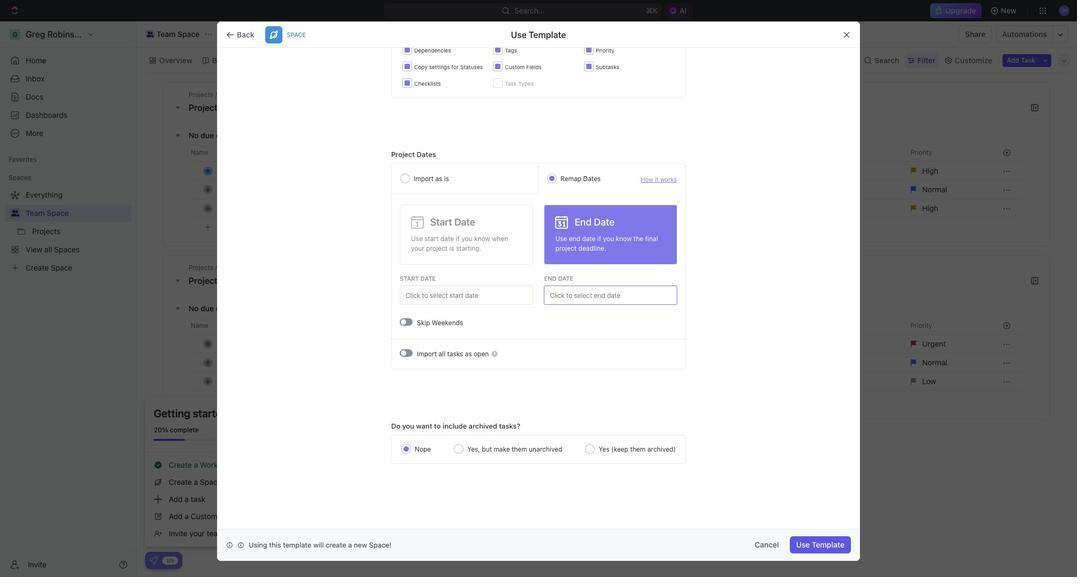 Task type: describe. For each thing, give the bounding box(es) containing it.
1 horizontal spatial custom
[[505, 64, 525, 70]]

use inside use start date if you know when your project is starting.
[[411, 235, 423, 243]]

copy
[[415, 64, 428, 70]]

started
[[193, 408, 228, 420]]

if for end
[[598, 235, 602, 243]]

new
[[354, 541, 367, 549]]

import for import as is
[[414, 175, 434, 183]]

back button
[[222, 26, 261, 43]]

no due date for 2
[[189, 131, 232, 140]]

weekends
[[432, 319, 464, 327]]

to
[[434, 422, 441, 431]]

project for project 2
[[189, 103, 218, 113]]

start date
[[400, 275, 436, 282]]

starting.
[[456, 245, 482, 253]]

task
[[191, 495, 205, 504]]

team space link inside tree
[[26, 205, 130, 222]]

project 2
[[189, 103, 227, 113]]

a for custom
[[185, 512, 189, 521]]

yes
[[599, 446, 610, 454]]

table link
[[375, 53, 396, 68]]

for
[[452, 64, 459, 70]]

but
[[482, 446, 492, 454]]

no for project 2
[[189, 131, 199, 140]]

complete
[[170, 426, 199, 434]]

checklists
[[415, 80, 441, 87]]

create a space
[[169, 478, 222, 487]]

add for add a task
[[169, 495, 183, 504]]

new button
[[987, 2, 1024, 19]]

date down '1'
[[216, 304, 232, 313]]

using this template will create a new space !
[[249, 541, 392, 549]]

a for task
[[185, 495, 189, 504]]

cancel
[[755, 541, 780, 550]]

start date
[[431, 217, 476, 228]]

import for import all tasks as open
[[417, 350, 437, 358]]

add task button
[[1003, 54, 1040, 67]]

yes,
[[468, 446, 480, 454]]

getting
[[154, 408, 190, 420]]

tags
[[505, 47, 518, 54]]

docs link
[[4, 88, 132, 106]]

0 vertical spatial team space
[[157, 29, 200, 39]]

user group image inside team space tree
[[11, 210, 19, 217]]

if for start
[[456, 235, 460, 243]]

all
[[439, 350, 446, 358]]

types
[[519, 80, 534, 87]]

use template button
[[790, 537, 852, 554]]

1/5
[[166, 557, 174, 564]]

0 vertical spatial is
[[444, 175, 449, 183]]

remap dates
[[561, 175, 601, 183]]

settings
[[429, 64, 450, 70]]

2 them from the left
[[631, 446, 646, 454]]

how it works link
[[641, 176, 677, 183]]

date for end date
[[594, 217, 615, 228]]

deadline.
[[579, 245, 607, 253]]

field
[[220, 512, 236, 521]]

automations button
[[998, 26, 1053, 42]]

a left the new
[[348, 541, 352, 549]]

skip weekends
[[417, 319, 464, 327]]

favorites button
[[4, 153, 41, 166]]

the
[[634, 235, 644, 243]]

date inside use start date if you know when your project is starting.
[[441, 235, 454, 243]]

using
[[249, 541, 267, 549]]

!
[[390, 541, 392, 549]]

import all tasks as open
[[417, 350, 489, 358]]

0 vertical spatial team space link
[[143, 28, 202, 41]]

cancel button
[[749, 537, 786, 554]]

back
[[237, 30, 255, 39]]

project 1
[[189, 276, 226, 286]]

automations
[[1003, 29, 1048, 39]]

overview
[[159, 56, 192, 65]]

dashboards link
[[4, 107, 132, 124]]

remap
[[561, 175, 582, 183]]

yes (keep them archived)
[[599, 446, 676, 454]]

use inside use end date if you know the final project deadline.
[[556, 235, 568, 243]]

priority
[[596, 47, 615, 54]]

you for end date
[[604, 235, 615, 243]]

will
[[314, 541, 324, 549]]

template inside button
[[813, 541, 845, 550]]

customize button
[[942, 53, 997, 68]]

archived
[[469, 422, 498, 431]]

import as is
[[414, 175, 449, 183]]

no for project 1
[[189, 304, 199, 313]]

dates for remap dates
[[584, 175, 601, 183]]

do
[[392, 422, 401, 431]]

add for add task
[[1008, 56, 1020, 64]]

1
[[220, 276, 224, 286]]

final
[[646, 235, 659, 243]]

workspace
[[200, 461, 239, 470]]

space inside tree
[[47, 209, 69, 218]]

create a workspace
[[169, 461, 239, 470]]

when
[[492, 235, 509, 243]]

project for start date
[[427, 245, 448, 253]]

skip
[[417, 319, 430, 327]]

20% complete
[[154, 426, 199, 434]]

template
[[283, 541, 312, 549]]

home
[[26, 56, 46, 65]]

create for create a space
[[169, 478, 192, 487]]

project for project 1
[[189, 276, 218, 286]]

no due date for 1
[[189, 304, 232, 313]]

docs
[[26, 92, 43, 101]]

want
[[416, 422, 433, 431]]

do you want to include archived tasks?
[[392, 422, 521, 431]]

user group image inside team space link
[[147, 32, 154, 37]]

onboarding checklist button element
[[150, 557, 158, 565]]

overview link
[[157, 53, 192, 68]]

date down 2
[[216, 131, 232, 140]]

add a custom field
[[169, 512, 236, 521]]

(keep
[[612, 446, 629, 454]]



Task type: vqa. For each thing, say whether or not it's contained in the screenshot.
it! "about"
no



Task type: locate. For each thing, give the bounding box(es) containing it.
task left types
[[505, 80, 517, 87]]

project for end date
[[556, 245, 577, 253]]

your up start date on the left top
[[411, 245, 425, 253]]

board link
[[210, 53, 233, 68]]

team down 'spaces'
[[26, 209, 45, 218]]

add
[[1008, 56, 1020, 64], [169, 495, 183, 504], [169, 512, 183, 521]]

dependencies
[[415, 47, 451, 54]]

team space tree
[[4, 187, 132, 277]]

use right "cancel"
[[797, 541, 811, 550]]

add down add a task
[[169, 512, 183, 521]]

end date
[[575, 217, 615, 228]]

if up deadline.
[[598, 235, 602, 243]]

dates
[[417, 150, 436, 159], [584, 175, 601, 183]]

0 horizontal spatial date
[[455, 217, 476, 228]]

0 horizontal spatial team
[[26, 209, 45, 218]]

project up import as is
[[392, 150, 415, 159]]

add a task
[[169, 495, 205, 504]]

team inside tree
[[26, 209, 45, 218]]

no due date down project 1
[[189, 304, 232, 313]]

invite
[[169, 529, 188, 538], [28, 560, 47, 569]]

share
[[966, 29, 986, 39]]

1 vertical spatial import
[[417, 350, 437, 358]]

0 horizontal spatial date
[[421, 275, 436, 282]]

1 vertical spatial user group image
[[11, 210, 19, 217]]

2
[[220, 103, 225, 113]]

team space up the overview
[[157, 29, 200, 39]]

2 know from the left
[[616, 235, 632, 243]]

1 vertical spatial team
[[26, 209, 45, 218]]

project dates
[[392, 150, 436, 159]]

due down project 1
[[201, 304, 214, 313]]

1 vertical spatial due
[[201, 304, 214, 313]]

know left the at the right top of the page
[[616, 235, 632, 243]]

1 vertical spatial your
[[190, 529, 205, 538]]

task inside button
[[1022, 56, 1036, 64]]

you up deadline.
[[604, 235, 615, 243]]

1 horizontal spatial use template
[[797, 541, 845, 550]]

invite for invite your team
[[169, 529, 188, 538]]

a down add a task
[[185, 512, 189, 521]]

use up 'tags'
[[511, 30, 527, 39]]

1 vertical spatial template
[[813, 541, 845, 550]]

1 vertical spatial invite
[[28, 560, 47, 569]]

project
[[189, 103, 218, 113], [392, 150, 415, 159], [189, 276, 218, 286]]

⌘k
[[646, 6, 658, 15]]

know up starting. on the top of the page
[[475, 235, 490, 243]]

date right end
[[559, 275, 574, 282]]

use left 'end'
[[556, 235, 568, 243]]

0 vertical spatial no
[[189, 131, 199, 140]]

date right end
[[594, 217, 615, 228]]

0 horizontal spatial use template
[[511, 30, 567, 39]]

is
[[444, 175, 449, 183], [450, 245, 455, 253]]

0 vertical spatial task
[[1022, 56, 1036, 64]]

custom down 'tags'
[[505, 64, 525, 70]]

task types
[[505, 80, 534, 87]]

your down add a custom field
[[190, 529, 205, 538]]

template
[[529, 30, 567, 39], [813, 541, 845, 550]]

project
[[427, 245, 448, 253], [556, 245, 577, 253]]

team
[[157, 29, 176, 39], [26, 209, 45, 218]]

2 horizontal spatial you
[[604, 235, 615, 243]]

if inside use start date if you know when your project is starting.
[[456, 235, 460, 243]]

end date
[[545, 275, 574, 282]]

1 due from the top
[[201, 131, 214, 140]]

import
[[414, 175, 434, 183], [417, 350, 437, 358]]

date for start date
[[421, 275, 436, 282]]

a left the task
[[185, 495, 189, 504]]

a up create a space
[[194, 461, 198, 470]]

create
[[326, 541, 347, 549]]

add down automations button
[[1008, 56, 1020, 64]]

due for 1
[[201, 304, 214, 313]]

import down project dates
[[414, 175, 434, 183]]

team space inside tree
[[26, 209, 69, 218]]

1 horizontal spatial them
[[631, 446, 646, 454]]

2 if from the left
[[598, 235, 602, 243]]

date right start
[[441, 235, 454, 243]]

due down the project 2
[[201, 131, 214, 140]]

if up starting. on the top of the page
[[456, 235, 460, 243]]

use template right "cancel"
[[797, 541, 845, 550]]

table
[[377, 56, 396, 65]]

1 vertical spatial dates
[[584, 175, 601, 183]]

is up 'start'
[[444, 175, 449, 183]]

date right the start
[[421, 275, 436, 282]]

0 vertical spatial no due date
[[189, 131, 232, 140]]

0 vertical spatial template
[[529, 30, 567, 39]]

due
[[201, 131, 214, 140], [201, 304, 214, 313]]

user group image
[[147, 32, 154, 37], [11, 210, 19, 217]]

0 horizontal spatial invite
[[28, 560, 47, 569]]

2 due from the top
[[201, 304, 214, 313]]

favorites
[[9, 156, 37, 164]]

getting started
[[154, 408, 228, 420]]

2 no from the top
[[189, 304, 199, 313]]

1 vertical spatial no due date
[[189, 304, 232, 313]]

upgrade link
[[931, 3, 982, 18]]

1 horizontal spatial user group image
[[147, 32, 154, 37]]

2 vertical spatial add
[[169, 512, 183, 521]]

custom fields
[[505, 64, 542, 70]]

you for start date
[[462, 235, 473, 243]]

0 horizontal spatial team space link
[[26, 205, 130, 222]]

1 horizontal spatial you
[[462, 235, 473, 243]]

a for space
[[194, 478, 198, 487]]

customize
[[956, 56, 993, 65]]

2 no due date from the top
[[189, 304, 232, 313]]

date up deadline.
[[583, 235, 596, 243]]

know for start date
[[475, 235, 490, 243]]

create up add a task
[[169, 478, 192, 487]]

0 vertical spatial your
[[411, 245, 425, 253]]

search...
[[514, 6, 545, 15]]

is inside use start date if you know when your project is starting.
[[450, 245, 455, 253]]

custom down the task
[[191, 512, 218, 521]]

dates up import as is
[[417, 150, 436, 159]]

invite for invite
[[28, 560, 47, 569]]

project inside use start date if you know when your project is starting.
[[427, 245, 448, 253]]

new
[[1002, 6, 1017, 15]]

date for start date
[[455, 217, 476, 228]]

no due date
[[189, 131, 232, 140], [189, 304, 232, 313]]

add left the task
[[169, 495, 183, 504]]

0 vertical spatial as
[[436, 175, 443, 183]]

0 horizontal spatial team space
[[26, 209, 69, 218]]

0 horizontal spatial user group image
[[11, 210, 19, 217]]

0 horizontal spatial your
[[190, 529, 205, 538]]

create up create a space
[[169, 461, 192, 470]]

1 horizontal spatial invite
[[169, 529, 188, 538]]

them right make
[[512, 446, 528, 454]]

yes, but make them unarchived
[[468, 446, 563, 454]]

0 horizontal spatial know
[[475, 235, 490, 243]]

date for end date
[[559, 275, 574, 282]]

0 horizontal spatial them
[[512, 446, 528, 454]]

use template
[[511, 30, 567, 39], [797, 541, 845, 550]]

nope
[[415, 446, 431, 454]]

project for project dates
[[392, 150, 415, 159]]

know for end date
[[616, 235, 632, 243]]

inbox link
[[4, 70, 132, 87]]

2 date from the left
[[594, 217, 615, 228]]

1 vertical spatial no
[[189, 304, 199, 313]]

2 create from the top
[[169, 478, 192, 487]]

date inside use end date if you know the final project deadline.
[[583, 235, 596, 243]]

0 vertical spatial project
[[189, 103, 218, 113]]

0 horizontal spatial you
[[403, 422, 415, 431]]

1 date from the left
[[455, 217, 476, 228]]

1 vertical spatial use template
[[797, 541, 845, 550]]

know inside use start date if you know when your project is starting.
[[475, 235, 490, 243]]

copy settings for statuses
[[415, 64, 483, 70]]

1 vertical spatial project
[[392, 150, 415, 159]]

1 know from the left
[[475, 235, 490, 243]]

know
[[475, 235, 490, 243], [616, 235, 632, 243]]

1 no from the top
[[189, 131, 199, 140]]

you up starting. on the top of the page
[[462, 235, 473, 243]]

1 horizontal spatial template
[[813, 541, 845, 550]]

1 horizontal spatial if
[[598, 235, 602, 243]]

add inside add task button
[[1008, 56, 1020, 64]]

1 horizontal spatial date
[[559, 275, 574, 282]]

1 them from the left
[[512, 446, 528, 454]]

dates right remap
[[584, 175, 601, 183]]

import left 'all'
[[417, 350, 437, 358]]

project down 'end'
[[556, 245, 577, 253]]

1 horizontal spatial team
[[157, 29, 176, 39]]

sidebar navigation
[[0, 21, 137, 578]]

onboarding checklist button image
[[150, 557, 158, 565]]

1 horizontal spatial as
[[465, 350, 472, 358]]

open
[[474, 350, 489, 358]]

date
[[455, 217, 476, 228], [594, 217, 615, 228]]

add task
[[1008, 56, 1036, 64]]

a
[[194, 461, 198, 470], [194, 478, 198, 487], [185, 495, 189, 504], [185, 512, 189, 521], [348, 541, 352, 549]]

as
[[436, 175, 443, 183], [465, 350, 472, 358]]

you inside use start date if you know when your project is starting.
[[462, 235, 473, 243]]

use template down 'search...'
[[511, 30, 567, 39]]

end
[[545, 275, 557, 282]]

2 date from the left
[[559, 275, 574, 282]]

home link
[[4, 52, 132, 69]]

add for add a custom field
[[169, 512, 183, 521]]

start
[[431, 217, 452, 228]]

fields
[[527, 64, 542, 70]]

know inside use end date if you know the final project deadline.
[[616, 235, 632, 243]]

use inside button
[[797, 541, 811, 550]]

how
[[641, 176, 654, 183]]

1 horizontal spatial your
[[411, 245, 425, 253]]

1 horizontal spatial team space link
[[143, 28, 202, 41]]

use
[[511, 30, 527, 39], [411, 235, 423, 243], [556, 235, 568, 243], [797, 541, 811, 550]]

them
[[512, 446, 528, 454], [631, 446, 646, 454]]

0 vertical spatial dates
[[417, 150, 436, 159]]

use template inside button
[[797, 541, 845, 550]]

1 vertical spatial add
[[169, 495, 183, 504]]

0 horizontal spatial if
[[456, 235, 460, 243]]

1 horizontal spatial task
[[1022, 56, 1036, 64]]

1 vertical spatial as
[[465, 350, 472, 358]]

make
[[494, 446, 510, 454]]

1 vertical spatial task
[[505, 80, 517, 87]]

upgrade
[[946, 6, 977, 15]]

1 vertical spatial team space link
[[26, 205, 130, 222]]

1 vertical spatial create
[[169, 478, 192, 487]]

team space
[[157, 29, 200, 39], [26, 209, 69, 218]]

if
[[456, 235, 460, 243], [598, 235, 602, 243]]

as left open on the bottom of page
[[465, 350, 472, 358]]

project inside use end date if you know the final project deadline.
[[556, 245, 577, 253]]

you inside use end date if you know the final project deadline.
[[604, 235, 615, 243]]

1 vertical spatial is
[[450, 245, 455, 253]]

how it works
[[641, 176, 677, 183]]

2 vertical spatial project
[[189, 276, 218, 286]]

you right do
[[403, 422, 415, 431]]

0 vertical spatial use template
[[511, 30, 567, 39]]

subtasks
[[596, 64, 620, 70]]

0 vertical spatial team
[[157, 29, 176, 39]]

1 horizontal spatial team space
[[157, 29, 200, 39]]

0 vertical spatial due
[[201, 131, 214, 140]]

due for 2
[[201, 131, 214, 140]]

0 vertical spatial add
[[1008, 56, 1020, 64]]

search
[[875, 56, 900, 65]]

0 vertical spatial custom
[[505, 64, 525, 70]]

0 horizontal spatial as
[[436, 175, 443, 183]]

use start date if you know when your project is starting.
[[411, 235, 509, 253]]

1 project from the left
[[427, 245, 448, 253]]

1 horizontal spatial date
[[594, 217, 615, 228]]

1 vertical spatial team space
[[26, 209, 69, 218]]

1 vertical spatial custom
[[191, 512, 218, 521]]

works
[[661, 176, 677, 183]]

use end date if you know the final project deadline.
[[556, 235, 659, 253]]

0 horizontal spatial custom
[[191, 512, 218, 521]]

0 horizontal spatial template
[[529, 30, 567, 39]]

a up the task
[[194, 478, 198, 487]]

team space down 'spaces'
[[26, 209, 69, 218]]

0 vertical spatial user group image
[[147, 32, 154, 37]]

as down project dates
[[436, 175, 443, 183]]

0 vertical spatial create
[[169, 461, 192, 470]]

0 horizontal spatial task
[[505, 80, 517, 87]]

1 horizontal spatial dates
[[584, 175, 601, 183]]

unarchived
[[529, 446, 563, 454]]

archived)
[[648, 446, 676, 454]]

invite inside sidebar navigation
[[28, 560, 47, 569]]

them right (keep
[[631, 446, 646, 454]]

board
[[212, 56, 233, 65]]

tasks?
[[499, 422, 521, 431]]

1 create from the top
[[169, 461, 192, 470]]

task
[[1022, 56, 1036, 64], [505, 80, 517, 87]]

no down the project 2
[[189, 131, 199, 140]]

no down project 1
[[189, 304, 199, 313]]

1 horizontal spatial know
[[616, 235, 632, 243]]

task down automations button
[[1022, 56, 1036, 64]]

your inside use start date if you know when your project is starting.
[[411, 245, 425, 253]]

2 project from the left
[[556, 245, 577, 253]]

0 horizontal spatial dates
[[417, 150, 436, 159]]

include
[[443, 422, 467, 431]]

is left starting. on the top of the page
[[450, 245, 455, 253]]

0 vertical spatial import
[[414, 175, 434, 183]]

1 if from the left
[[456, 235, 460, 243]]

project left 2
[[189, 103, 218, 113]]

dates for project dates
[[417, 150, 436, 159]]

1 no due date from the top
[[189, 131, 232, 140]]

dashboards
[[26, 110, 67, 120]]

create for create a workspace
[[169, 461, 192, 470]]

1 date from the left
[[421, 275, 436, 282]]

invite your team
[[169, 529, 224, 538]]

project left '1'
[[189, 276, 218, 286]]

0 vertical spatial invite
[[169, 529, 188, 538]]

team
[[207, 529, 224, 538]]

a for workspace
[[194, 461, 198, 470]]

no due date down the project 2
[[189, 131, 232, 140]]

1 horizontal spatial project
[[556, 245, 577, 253]]

if inside use end date if you know the final project deadline.
[[598, 235, 602, 243]]

project down start
[[427, 245, 448, 253]]

team up overview link
[[157, 29, 176, 39]]

date up use start date if you know when your project is starting.
[[455, 217, 476, 228]]

use left start
[[411, 235, 423, 243]]

0 horizontal spatial project
[[427, 245, 448, 253]]

statuses
[[461, 64, 483, 70]]



